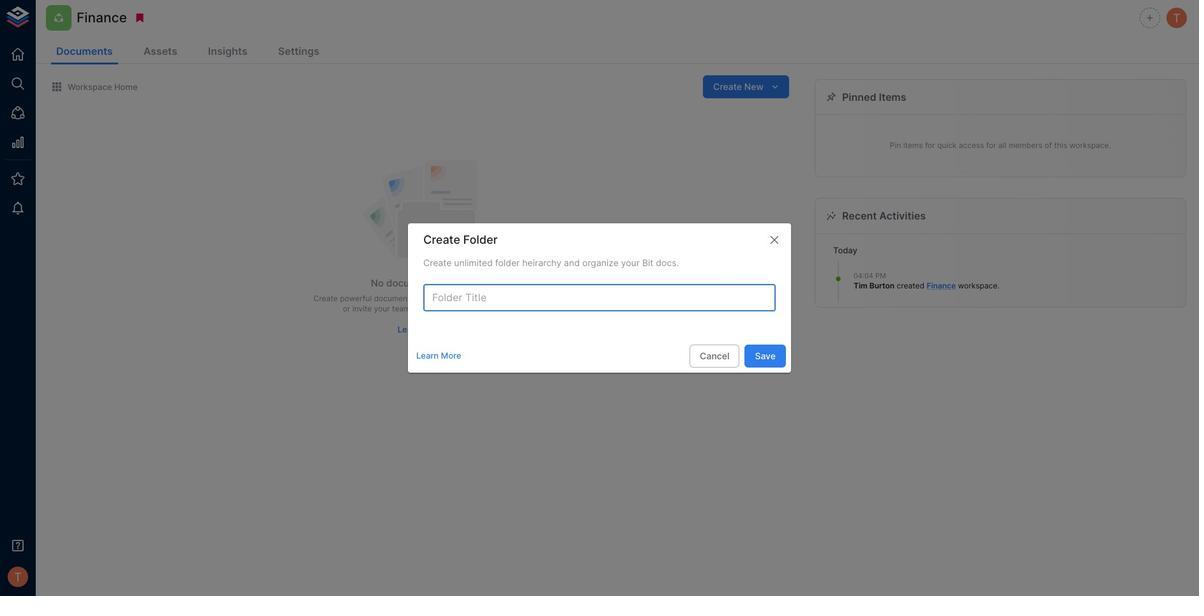 Task type: locate. For each thing, give the bounding box(es) containing it.
personal
[[481, 294, 512, 303]]

create for create folder
[[424, 233, 461, 247]]

1 horizontal spatial t button
[[1165, 6, 1190, 30]]

or
[[343, 304, 350, 314]]

create for create new
[[714, 81, 743, 92]]

1 vertical spatial t button
[[4, 564, 32, 592]]

0 horizontal spatial for
[[469, 294, 479, 303]]

wikis
[[419, 294, 437, 303]]

0 vertical spatial learn more
[[398, 325, 443, 335]]

with
[[465, 304, 480, 314]]

create
[[714, 81, 743, 92], [424, 233, 461, 247], [424, 257, 452, 268], [314, 294, 338, 303]]

0 vertical spatial t button
[[1165, 6, 1190, 30]]

create inside button
[[714, 81, 743, 92]]

more inside create folder dialog
[[441, 351, 462, 361]]

learn more inside create folder dialog
[[417, 351, 462, 361]]

&
[[439, 294, 444, 303]]

save button
[[745, 345, 787, 368]]

1 horizontal spatial for
[[926, 141, 936, 150]]

for
[[926, 141, 936, 150], [987, 141, 997, 150], [469, 294, 479, 303]]

1 horizontal spatial t
[[1174, 11, 1181, 25]]

finance right created
[[927, 281, 957, 291]]

1 vertical spatial learn more
[[417, 351, 462, 361]]

workspace.
[[1070, 141, 1112, 150]]

create inside no documents found. create powerful documents, wikis & notes for personal use or invite your team to collaborate with you.
[[314, 294, 338, 303]]

create folder
[[424, 233, 498, 247]]

0 vertical spatial finance
[[77, 10, 127, 26]]

.
[[998, 281, 1000, 291]]

learn more button down to
[[395, 320, 446, 340]]

Folder Title text field
[[424, 285, 776, 312]]

more
[[423, 325, 443, 335], [441, 351, 462, 361]]

create left 'new'
[[714, 81, 743, 92]]

your
[[622, 257, 640, 268], [374, 304, 390, 314]]

learn more
[[398, 325, 443, 335], [417, 351, 462, 361]]

0 vertical spatial your
[[622, 257, 640, 268]]

04:04 pm tim burton created finance workspace .
[[854, 271, 1000, 291]]

create left powerful
[[314, 294, 338, 303]]

0 horizontal spatial your
[[374, 304, 390, 314]]

t
[[1174, 11, 1181, 25], [14, 571, 22, 585]]

learn
[[398, 325, 420, 335], [417, 351, 439, 361]]

learn more for the topmost learn more button
[[398, 325, 443, 335]]

more for the topmost learn more button
[[423, 325, 443, 335]]

0 vertical spatial learn more button
[[395, 320, 446, 340]]

learn for bottommost learn more button
[[417, 351, 439, 361]]

finance up documents
[[77, 10, 127, 26]]

unlimited
[[454, 257, 493, 268]]

remove bookmark image
[[134, 12, 146, 24]]

new
[[745, 81, 764, 92]]

today
[[834, 245, 858, 255]]

1 horizontal spatial your
[[622, 257, 640, 268]]

0 vertical spatial more
[[423, 325, 443, 335]]

quick
[[938, 141, 957, 150]]

documents,
[[374, 294, 417, 303]]

2 horizontal spatial for
[[987, 141, 997, 150]]

1 vertical spatial more
[[441, 351, 462, 361]]

1 horizontal spatial finance
[[927, 281, 957, 291]]

your left bit
[[622, 257, 640, 268]]

0 horizontal spatial t
[[14, 571, 22, 585]]

this
[[1055, 141, 1068, 150]]

for left quick
[[926, 141, 936, 150]]

1 vertical spatial learn
[[417, 351, 439, 361]]

workspace
[[959, 281, 998, 291]]

collaborate
[[422, 304, 463, 314]]

learn inside create folder dialog
[[417, 351, 439, 361]]

create left folder
[[424, 233, 461, 247]]

for left all
[[987, 141, 997, 150]]

for up with at the bottom left of the page
[[469, 294, 479, 303]]

t button
[[1165, 6, 1190, 30], [4, 564, 32, 592]]

learn more down collaborate
[[417, 351, 462, 361]]

learn more button down collaborate
[[413, 347, 465, 366]]

create up found. at the left of the page
[[424, 257, 452, 268]]

0 vertical spatial t
[[1174, 11, 1181, 25]]

workspace home link
[[51, 81, 138, 93]]

for inside no documents found. create powerful documents, wikis & notes for personal use or invite your team to collaborate with you.
[[469, 294, 479, 303]]

finance
[[77, 10, 127, 26], [927, 281, 957, 291]]

you.
[[483, 304, 498, 314]]

no documents found. create powerful documents, wikis & notes for personal use or invite your team to collaborate with you.
[[314, 278, 527, 314]]

recent
[[843, 210, 877, 222]]

learn more down to
[[398, 325, 443, 335]]

pm
[[876, 271, 887, 280]]

1 vertical spatial finance
[[927, 281, 957, 291]]

created
[[897, 281, 925, 291]]

activities
[[880, 210, 926, 222]]

save
[[756, 350, 776, 361]]

items
[[880, 91, 907, 104]]

1 vertical spatial your
[[374, 304, 390, 314]]

create for create unlimited folder heirarchy and organize your bit docs.
[[424, 257, 452, 268]]

documents
[[387, 278, 438, 290]]

learn for the topmost learn more button
[[398, 325, 420, 335]]

0 vertical spatial learn
[[398, 325, 420, 335]]

1 vertical spatial t
[[14, 571, 22, 585]]

pin
[[891, 141, 902, 150]]

0 horizontal spatial finance
[[77, 10, 127, 26]]

learn more button
[[395, 320, 446, 340], [413, 347, 465, 366]]

create new
[[714, 81, 764, 92]]

cancel button
[[690, 345, 740, 368]]

your down "documents," at the left of page
[[374, 304, 390, 314]]



Task type: describe. For each thing, give the bounding box(es) containing it.
organize
[[583, 257, 619, 268]]

create new button
[[704, 75, 790, 99]]

powerful
[[340, 294, 372, 303]]

burton
[[870, 281, 895, 291]]

use
[[514, 294, 527, 303]]

0 horizontal spatial t button
[[4, 564, 32, 592]]

recent activities
[[843, 210, 926, 222]]

bit
[[643, 257, 654, 268]]

documents link
[[51, 40, 118, 65]]

create unlimited folder heirarchy and organize your bit docs.
[[424, 257, 679, 268]]

notes
[[446, 294, 466, 303]]

workspace
[[68, 82, 112, 92]]

no
[[371, 278, 384, 290]]

all
[[999, 141, 1007, 150]]

docs.
[[656, 257, 679, 268]]

invite
[[353, 304, 372, 314]]

pin items for quick access for all members of this workspace.
[[891, 141, 1112, 150]]

cancel
[[700, 350, 730, 361]]

your inside create folder dialog
[[622, 257, 640, 268]]

folder
[[464, 233, 498, 247]]

settings link
[[273, 40, 325, 65]]

1 vertical spatial learn more button
[[413, 347, 465, 366]]

04:04
[[854, 271, 874, 280]]

home
[[114, 82, 138, 92]]

to
[[413, 304, 420, 314]]

pinned items
[[843, 91, 907, 104]]

of
[[1045, 141, 1053, 150]]

your inside no documents found. create powerful documents, wikis & notes for personal use or invite your team to collaborate with you.
[[374, 304, 390, 314]]

team
[[392, 304, 411, 314]]

settings
[[278, 45, 320, 58]]

heirarchy
[[523, 257, 562, 268]]

assets link
[[138, 40, 183, 65]]

learn more for bottommost learn more button
[[417, 351, 462, 361]]

found.
[[440, 278, 470, 290]]

finance inside 04:04 pm tim burton created finance workspace .
[[927, 281, 957, 291]]

members
[[1009, 141, 1043, 150]]

pinned
[[843, 91, 877, 104]]

items
[[904, 141, 924, 150]]

access
[[960, 141, 985, 150]]

assets
[[144, 45, 178, 58]]

more for bottommost learn more button
[[441, 351, 462, 361]]

finance link
[[927, 281, 957, 291]]

workspace home
[[68, 82, 138, 92]]

folder
[[496, 257, 520, 268]]

insights
[[208, 45, 248, 58]]

insights link
[[203, 40, 253, 65]]

tim
[[854, 281, 868, 291]]

documents
[[56, 45, 113, 58]]

create folder dialog
[[408, 224, 792, 373]]

and
[[564, 257, 580, 268]]



Task type: vqa. For each thing, say whether or not it's contained in the screenshot.
Finance 'link'
yes



